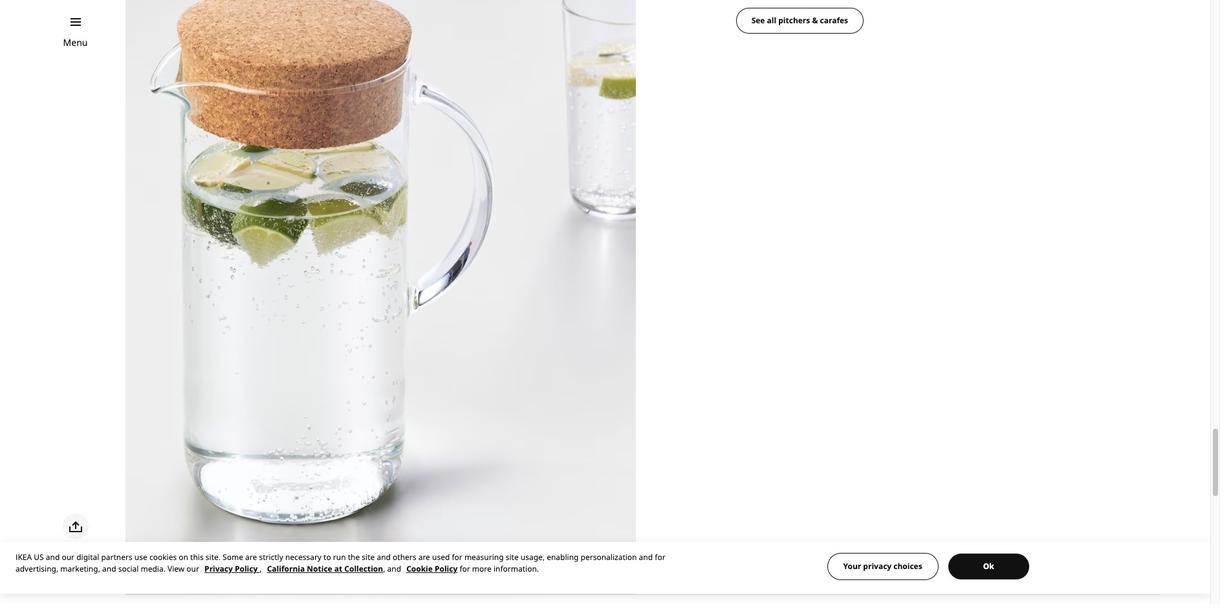 Task type: vqa. For each thing, say whether or not it's contained in the screenshot.
the use
yes



Task type: locate. For each thing, give the bounding box(es) containing it.
ikea
[[16, 552, 32, 563]]

0 horizontal spatial site
[[362, 552, 375, 563]]

view
[[168, 564, 185, 575]]

0 horizontal spatial our
[[62, 552, 74, 563]]

0 horizontal spatial policy
[[235, 564, 258, 575]]

1 horizontal spatial policy
[[435, 564, 458, 575]]

your privacy choices
[[844, 561, 923, 572]]

, down strictly
[[260, 564, 262, 575]]

california notice at collection link
[[267, 564, 383, 575]]

site up privacy policy , california notice at collection , and cookie policy for more information.
[[362, 552, 375, 563]]

partners
[[101, 552, 133, 563]]

policy down used
[[435, 564, 458, 575]]

choices
[[894, 561, 923, 572]]

and right us at the bottom of page
[[46, 552, 60, 563]]

social
[[118, 564, 139, 575]]

collection
[[345, 564, 383, 575]]

privacy
[[864, 561, 892, 572]]

policy down some
[[235, 564, 258, 575]]

0 horizontal spatial ,
[[260, 564, 262, 575]]

1 , from the left
[[260, 564, 262, 575]]

site
[[362, 552, 375, 563], [506, 552, 519, 563]]

cookie policy link
[[407, 564, 458, 575]]

and down partners
[[102, 564, 116, 575]]

1 horizontal spatial are
[[419, 552, 430, 563]]

ikea us and our digital partners use cookies on this site. some are strictly necessary to run the site and others are used for measuring site usage, enabling personalization and for advertising, marketing, and social media. view our
[[16, 552, 666, 575]]

site up information.
[[506, 552, 519, 563]]

are up cookie
[[419, 552, 430, 563]]

see all pitchers & carafes button
[[736, 8, 864, 34]]

our down this
[[187, 564, 199, 575]]

cookie
[[407, 564, 433, 575]]

1 horizontal spatial site
[[506, 552, 519, 563]]

2 , from the left
[[383, 564, 385, 575]]

necessary
[[285, 552, 322, 563]]

1 policy from the left
[[235, 564, 258, 575]]

1 site from the left
[[362, 552, 375, 563]]

and down others
[[387, 564, 401, 575]]

use
[[135, 552, 147, 563]]

privacy policy link
[[205, 564, 260, 575]]

carafes
[[821, 15, 849, 26]]

1 horizontal spatial ,
[[383, 564, 385, 575]]

the
[[348, 552, 360, 563]]

our
[[62, 552, 74, 563], [187, 564, 199, 575]]

are
[[245, 552, 257, 563], [419, 552, 430, 563]]

privacy policy , california notice at collection , and cookie policy for more information.
[[205, 564, 539, 575]]

measuring
[[465, 552, 504, 563]]

are right some
[[245, 552, 257, 563]]

,
[[260, 564, 262, 575], [383, 564, 385, 575]]

policy
[[235, 564, 258, 575], [435, 564, 458, 575]]

us
[[34, 552, 44, 563]]

for right personalization on the bottom of the page
[[655, 552, 666, 563]]

this
[[190, 552, 204, 563]]

2 are from the left
[[419, 552, 430, 563]]

our up "marketing," on the bottom
[[62, 552, 74, 563]]

site.
[[206, 552, 221, 563]]

1 horizontal spatial our
[[187, 564, 199, 575]]

for
[[452, 552, 463, 563], [655, 552, 666, 563], [460, 564, 470, 575]]

menu
[[63, 36, 88, 49]]

0 horizontal spatial are
[[245, 552, 257, 563]]

media.
[[141, 564, 166, 575]]

and
[[46, 552, 60, 563], [377, 552, 391, 563], [639, 552, 653, 563], [102, 564, 116, 575], [387, 564, 401, 575]]

, left cookie
[[383, 564, 385, 575]]

your
[[844, 561, 862, 572]]



Task type: describe. For each thing, give the bounding box(es) containing it.
for left more
[[460, 564, 470, 575]]

personalization
[[581, 552, 637, 563]]

see all pitchers & carafes
[[752, 15, 849, 26]]

1 are from the left
[[245, 552, 257, 563]]

&
[[813, 15, 819, 26]]

at
[[335, 564, 343, 575]]

notice
[[307, 564, 333, 575]]

cookies
[[149, 552, 177, 563]]

your privacy choices button
[[828, 554, 939, 581]]

others
[[393, 552, 417, 563]]

2 site from the left
[[506, 552, 519, 563]]

some
[[223, 552, 243, 563]]

marketing,
[[60, 564, 100, 575]]

0 vertical spatial our
[[62, 552, 74, 563]]

to
[[324, 552, 331, 563]]

california
[[267, 564, 305, 575]]

privacy
[[205, 564, 233, 575]]

and right personalization on the bottom of the page
[[639, 552, 653, 563]]

on
[[179, 552, 188, 563]]

and up privacy policy , california notice at collection , and cookie policy for more information.
[[377, 552, 391, 563]]

pitchers
[[779, 15, 811, 26]]

digital
[[77, 552, 99, 563]]

ok
[[984, 561, 995, 572]]

enabling
[[547, 552, 579, 563]]

1 vertical spatial our
[[187, 564, 199, 575]]

more
[[472, 564, 492, 575]]

used
[[432, 552, 450, 563]]

see
[[752, 15, 765, 26]]

usage,
[[521, 552, 545, 563]]

pieces of lime float in water inside a glass ikea 365+ pitcher with cork lid and a tall glass behind it, both on a white surface. image
[[126, 0, 636, 595]]

all
[[767, 15, 777, 26]]

strictly
[[259, 552, 283, 563]]

menu button
[[63, 36, 88, 50]]

for right used
[[452, 552, 463, 563]]

advertising,
[[16, 564, 58, 575]]

run
[[333, 552, 346, 563]]

2 policy from the left
[[435, 564, 458, 575]]

ok button
[[949, 554, 1030, 580]]

information.
[[494, 564, 539, 575]]



